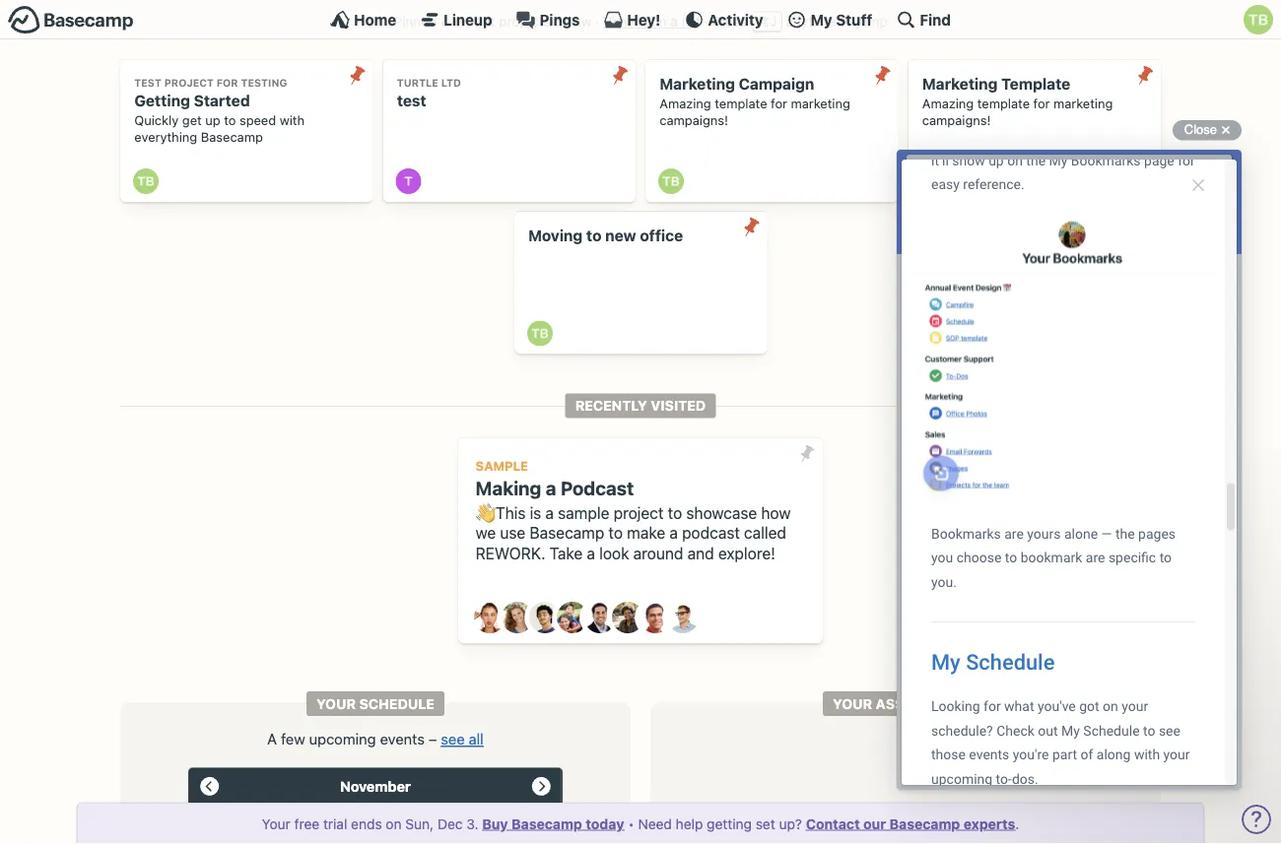 Task type: describe. For each thing, give the bounding box(es) containing it.
we
[[476, 524, 496, 543]]

my stuff button
[[787, 10, 873, 30]]

ltd
[[441, 77, 461, 89]]

office
[[640, 227, 683, 245]]

trial
[[323, 816, 347, 832]]

on
[[386, 816, 402, 832]]

sample
[[558, 503, 610, 522]]

j
[[770, 13, 777, 30]]

for for marketing campaign
[[771, 96, 787, 111]]

quickly
[[134, 113, 179, 128]]

0 horizontal spatial your
[[262, 816, 291, 832]]

to inside test project for testing getting started quickly get up to speed with everything basecamp
[[224, 113, 236, 128]]

activity
[[708, 11, 763, 28]]

marketing for marketing campaign
[[660, 75, 735, 93]]

upcoming
[[309, 731, 376, 748]]

get
[[182, 113, 202, 128]]

main element
[[0, 0, 1281, 39]]

jump
[[857, 13, 888, 30]]

stuff
[[836, 11, 873, 28]]

find button
[[896, 10, 951, 30]]

use
[[500, 524, 526, 543]]

project
[[614, 503, 664, 522]]

terry image
[[396, 169, 421, 194]]

your free trial ends on sun, dec  3. buy basecamp today • need help getting set up? contact our basecamp experts .
[[262, 816, 1020, 832]]

fri
[[474, 804, 490, 816]]

projects
[[499, 13, 551, 30]]

cross small image
[[1214, 118, 1238, 142]]

tim burton image inside moving to new office link
[[527, 321, 553, 346]]

test
[[134, 77, 162, 89]]

template for campaign
[[715, 96, 767, 111]]

–
[[429, 731, 437, 748]]

ends
[[351, 816, 382, 832]]

buy basecamp today link
[[482, 816, 624, 832]]

podcast
[[682, 524, 740, 543]]

is
[[530, 503, 541, 522]]

annie bryan image
[[474, 602, 506, 634]]

dec
[[438, 816, 463, 832]]

turtle
[[397, 77, 439, 89]]

view
[[603, 13, 634, 30]]

up
[[205, 113, 220, 128]]

buy
[[482, 816, 508, 832]]

today
[[586, 816, 624, 832]]

· press
[[704, 13, 747, 30]]

cross small image
[[1214, 118, 1238, 142]]

marketing template amazing template for marketing campaigns!
[[922, 75, 1113, 128]]

test project for testing getting started quickly get up to speed with everything basecamp
[[134, 77, 305, 144]]

victor cooper image
[[667, 602, 699, 634]]

my
[[811, 11, 833, 28]]

⌘ j anytime to jump
[[757, 13, 888, 30]]

to right my
[[840, 13, 853, 30]]

marketing campaign amazing template for marketing campaigns!
[[660, 75, 851, 128]]

need
[[638, 816, 672, 832]]

in
[[656, 13, 667, 30]]

thu
[[418, 804, 440, 816]]

my stuff
[[811, 11, 873, 28]]

marketing for marketing template
[[922, 75, 998, 93]]

jared davis image
[[529, 602, 561, 634]]

test
[[397, 91, 426, 110]]

view all in a list link
[[603, 13, 700, 30]]

making
[[476, 477, 542, 499]]

hey! button
[[604, 10, 661, 30]]

around
[[633, 544, 684, 563]]

cheryl walters image
[[502, 602, 533, 634]]

a left look
[[587, 544, 595, 563]]

your for your schedule
[[316, 696, 356, 712]]

1 vertical spatial all
[[469, 731, 484, 748]]

template
[[1002, 75, 1071, 93]]

template for template
[[978, 96, 1030, 111]]

called
[[744, 524, 787, 543]]

how
[[761, 503, 791, 522]]

activity link
[[684, 10, 763, 30]]

with
[[280, 113, 305, 128]]

home
[[354, 11, 396, 28]]

set
[[756, 816, 775, 832]]

marketing for template
[[1054, 96, 1113, 111]]

basecamp inside sample making a podcast 👋 this is a sample project to showcase how we use basecamp to make a podcast called rework. take a look around and explore!
[[530, 524, 605, 543]]

pinned & recent projects below · view all in a list
[[394, 13, 700, 30]]

⌘
[[757, 13, 770, 30]]

november
[[340, 779, 411, 795]]

find
[[920, 11, 951, 28]]

rework.
[[476, 544, 546, 563]]

anytime
[[786, 13, 836, 30]]

a right is
[[546, 503, 554, 522]]

see all link
[[441, 731, 484, 748]]

getting
[[134, 91, 190, 110]]

basecamp inside test project for testing getting started quickly get up to speed with everything basecamp
[[201, 130, 263, 144]]

testing
[[241, 77, 287, 89]]

sat
[[525, 804, 545, 816]]



Task type: vqa. For each thing, say whether or not it's contained in the screenshot.
Marketing
yes



Task type: locate. For each thing, give the bounding box(es) containing it.
our
[[864, 816, 886, 832]]

pinned
[[394, 13, 437, 30]]

marketing
[[791, 96, 851, 111], [1054, 96, 1113, 111]]

your schedule
[[316, 696, 435, 712]]

tim burton image inside main element
[[1244, 5, 1274, 34]]

for
[[217, 77, 238, 89], [771, 96, 787, 111], [1034, 96, 1050, 111]]

wed
[[363, 804, 388, 816]]

1 · from the left
[[596, 13, 600, 30]]

contact our basecamp experts link
[[806, 816, 1016, 832]]

0 horizontal spatial campaigns!
[[660, 113, 728, 128]]

amazing for marketing template
[[922, 96, 974, 111]]

amazing up tim burton image
[[922, 96, 974, 111]]

project
[[164, 77, 214, 89]]

close button
[[1173, 118, 1242, 142]]

3.
[[467, 816, 479, 832]]

0 horizontal spatial all
[[469, 731, 484, 748]]

campaigns! for marketing campaign
[[660, 113, 728, 128]]

for for marketing template
[[1034, 96, 1050, 111]]

everything
[[134, 130, 197, 144]]

to right project
[[668, 503, 682, 522]]

all
[[638, 13, 652, 30], [469, 731, 484, 748]]

2 campaigns! from the left
[[922, 113, 991, 128]]

contact
[[806, 816, 860, 832]]

your left free
[[262, 816, 291, 832]]

campaign
[[739, 75, 815, 93]]

lineup link
[[420, 10, 492, 30]]

take
[[550, 544, 583, 563]]

below
[[554, 13, 592, 30]]

few
[[281, 731, 305, 748]]

1 horizontal spatial all
[[638, 13, 652, 30]]

nicole katz image
[[612, 602, 644, 634]]

to up look
[[609, 524, 623, 543]]

2 marketing from the left
[[922, 75, 998, 93]]

marketing inside marketing template amazing template for marketing campaigns!
[[922, 75, 998, 93]]

all left the in
[[638, 13, 652, 30]]

sample
[[476, 459, 528, 474]]

&
[[441, 13, 451, 30]]

0 horizontal spatial marketing
[[791, 96, 851, 111]]

template
[[715, 96, 767, 111], [978, 96, 1030, 111]]

1 marketing from the left
[[791, 96, 851, 111]]

•
[[628, 816, 634, 832]]

template inside marketing template amazing template for marketing campaigns!
[[978, 96, 1030, 111]]

basecamp right the buy
[[512, 816, 582, 832]]

recent
[[454, 13, 495, 30]]

2 amazing from the left
[[922, 96, 974, 111]]

0 horizontal spatial for
[[217, 77, 238, 89]]

marketing down find
[[922, 75, 998, 93]]

· left view
[[596, 13, 600, 30]]

amazing down list
[[660, 96, 711, 111]]

marketing down list
[[660, 75, 735, 93]]

for inside marketing campaign amazing template for marketing campaigns!
[[771, 96, 787, 111]]

marketing inside marketing template amazing template for marketing campaigns!
[[1054, 96, 1113, 111]]

tim burton image
[[921, 169, 947, 194]]

a right making
[[546, 477, 556, 499]]

1 horizontal spatial marketing
[[1054, 96, 1113, 111]]

1 amazing from the left
[[660, 96, 711, 111]]

new
[[605, 227, 636, 245]]

2 horizontal spatial for
[[1034, 96, 1050, 111]]

for up started
[[217, 77, 238, 89]]

template down template
[[978, 96, 1030, 111]]

schedule
[[359, 696, 435, 712]]

1 horizontal spatial amazing
[[922, 96, 974, 111]]

a right the in
[[671, 13, 678, 30]]

for down template
[[1034, 96, 1050, 111]]

campaigns!
[[660, 113, 728, 128], [922, 113, 991, 128]]

2 horizontal spatial your
[[833, 696, 873, 712]]

2 marketing from the left
[[1054, 96, 1113, 111]]

1 marketing from the left
[[660, 75, 735, 93]]

this
[[496, 503, 526, 522]]

mon
[[256, 804, 282, 816]]

see
[[441, 731, 465, 748]]

assignments
[[876, 696, 979, 712]]

amazing
[[660, 96, 711, 111], [922, 96, 974, 111]]

moving
[[528, 227, 583, 245]]

hey!
[[627, 11, 661, 28]]

0 horizontal spatial amazing
[[660, 96, 711, 111]]

visited
[[651, 398, 706, 414]]

close
[[1185, 122, 1217, 137]]

your left 'assignments' on the right bottom of page
[[833, 696, 873, 712]]

recently
[[575, 398, 648, 414]]

tim burton image
[[1244, 5, 1274, 34], [133, 169, 159, 194], [658, 169, 684, 194], [527, 321, 553, 346]]

jennifer young image
[[557, 602, 588, 634]]

basecamp
[[201, 130, 263, 144], [530, 524, 605, 543], [512, 816, 582, 832], [890, 816, 960, 832]]

2 template from the left
[[978, 96, 1030, 111]]

1 horizontal spatial ·
[[704, 13, 708, 30]]

1 horizontal spatial campaigns!
[[922, 113, 991, 128]]

tue
[[312, 804, 333, 816]]

1 template from the left
[[715, 96, 767, 111]]

list
[[682, 13, 700, 30]]

campaigns! for marketing template
[[922, 113, 991, 128]]

to right up on the top
[[224, 113, 236, 128]]

1 horizontal spatial your
[[316, 696, 356, 712]]

moving to new office
[[528, 227, 683, 245]]

started
[[194, 91, 250, 110]]

marketing down template
[[1054, 96, 1113, 111]]

your
[[316, 696, 356, 712], [833, 696, 873, 712], [262, 816, 291, 832]]

marketing inside marketing campaign amazing template for marketing campaigns!
[[791, 96, 851, 111]]

events
[[380, 731, 425, 748]]

amazing inside marketing campaign amazing template for marketing campaigns!
[[660, 96, 711, 111]]

marketing
[[660, 75, 735, 93], [922, 75, 998, 93]]

marketing down campaign
[[791, 96, 851, 111]]

home link
[[330, 10, 396, 30]]

to
[[840, 13, 853, 30], [224, 113, 236, 128], [586, 227, 602, 245], [668, 503, 682, 522], [609, 524, 623, 543]]

look
[[599, 544, 629, 563]]

for inside marketing template amazing template for marketing campaigns!
[[1034, 96, 1050, 111]]

campaigns! inside marketing campaign amazing template for marketing campaigns!
[[660, 113, 728, 128]]

·
[[596, 13, 600, 30], [704, 13, 708, 30]]

free
[[294, 816, 320, 832]]

1 campaigns! from the left
[[660, 113, 728, 128]]

and
[[688, 544, 714, 563]]

to left 'new' on the left of page
[[586, 227, 602, 245]]

👋
[[476, 503, 491, 522]]

amazing inside marketing template amazing template for marketing campaigns!
[[922, 96, 974, 111]]

amazing for marketing campaign
[[660, 96, 711, 111]]

your up upcoming
[[316, 696, 356, 712]]

turtle ltd test
[[397, 77, 461, 110]]

explore!
[[718, 544, 776, 563]]

0 horizontal spatial template
[[715, 96, 767, 111]]

sun,
[[405, 816, 434, 832]]

campaigns! inside marketing template amazing template for marketing campaigns!
[[922, 113, 991, 128]]

a up 'around'
[[670, 524, 678, 543]]

template inside marketing campaign amazing template for marketing campaigns!
[[715, 96, 767, 111]]

pings button
[[516, 10, 580, 30]]

template down campaign
[[715, 96, 767, 111]]

marketing inside marketing campaign amazing template for marketing campaigns!
[[660, 75, 735, 93]]

basecamp up take
[[530, 524, 605, 543]]

basecamp down up on the top
[[201, 130, 263, 144]]

basecamp right our
[[890, 816, 960, 832]]

sample making a podcast 👋 this is a sample project to showcase how we use basecamp to make a podcast called rework. take a look around and explore!
[[476, 459, 791, 563]]

0 horizontal spatial marketing
[[660, 75, 735, 93]]

all right see
[[469, 731, 484, 748]]

podcast
[[561, 477, 634, 499]]

speed
[[239, 113, 276, 128]]

1 horizontal spatial marketing
[[922, 75, 998, 93]]

help
[[676, 816, 703, 832]]

your for your assignments
[[833, 696, 873, 712]]

for inside test project for testing getting started quickly get up to speed with everything basecamp
[[217, 77, 238, 89]]

josh fiske image
[[585, 602, 616, 634]]

0 vertical spatial all
[[638, 13, 652, 30]]

a
[[267, 731, 277, 748]]

pings
[[540, 11, 580, 28]]

1 horizontal spatial for
[[771, 96, 787, 111]]

0 horizontal spatial ·
[[596, 13, 600, 30]]

· right list
[[704, 13, 708, 30]]

1 horizontal spatial template
[[978, 96, 1030, 111]]

None submit
[[342, 60, 373, 91], [604, 60, 636, 91], [867, 60, 898, 91], [1130, 60, 1161, 91], [736, 212, 767, 243], [792, 438, 823, 470], [342, 60, 373, 91], [604, 60, 636, 91], [867, 60, 898, 91], [1130, 60, 1161, 91], [736, 212, 767, 243], [792, 438, 823, 470]]

press
[[712, 13, 747, 30]]

switch accounts image
[[8, 5, 134, 35]]

2 · from the left
[[704, 13, 708, 30]]

for down campaign
[[771, 96, 787, 111]]

steve marsh image
[[640, 602, 671, 634]]

make
[[627, 524, 665, 543]]

marketing for campaign
[[791, 96, 851, 111]]



